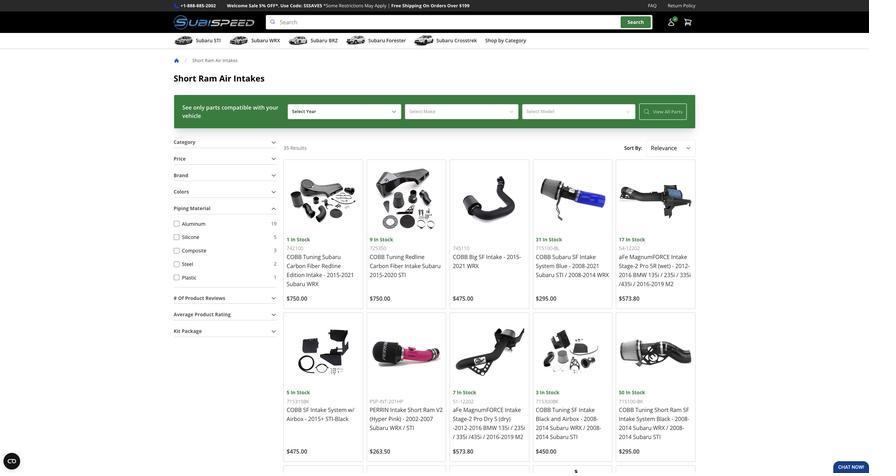 Task type: describe. For each thing, give the bounding box(es) containing it.
average product rating
[[174, 311, 231, 318]]

stock for cobb tuning subaru carbon fiber redline edition intake - 2015-2021 subaru wrx
[[297, 236, 310, 243]]

off*.
[[267, 2, 279, 9]]

only
[[193, 104, 205, 111]]

afe magnumforce intake stage-2 pro dry s (dry) -2012-2016 bmw 135i / 235i / 335i /435i / 2016-2019 m2 image
[[453, 316, 526, 389]]

search input field
[[266, 15, 653, 30]]

stock for cobb tuning redline carbon fiber intake subaru 2015-2020 sti
[[380, 236, 393, 243]]

2016- inside 7 in stock 51-12202 afe magnumforce intake stage-2 pro dry s (dry) -2012-2016 bmw 135i / 235i / 335i /435i / 2016-2019 m2
[[487, 434, 501, 441]]

235i inside 17 in stock 54-12202 afe magnumforce intake stage-2 pro 5r (wet) - 2012- 2016 bmw 135i / 235i / 335i /435i / 2016-2019 m2
[[664, 271, 675, 279]]

wrx inside the psp-int-201hp perrin intake short ram v2 (hyper pink) - 2002-2007 subaru wrx / sti
[[390, 425, 402, 432]]

cobb inside 5 in stock 715315bk cobb sf intake system w/ airbox - 2015+ sti-black
[[287, 407, 302, 414]]

2002
[[206, 2, 216, 9]]

2019 inside 7 in stock 51-12202 afe magnumforce intake stage-2 pro dry s (dry) -2012-2016 bmw 135i / 235i / 335i /435i / 2016-2019 m2
[[501, 434, 514, 441]]

2021 inside 31 in stock 715100-bl cobb subaru sf intake system blue - 2008-2021 subaru sti / 2008-2014 wrx
[[587, 262, 600, 270]]

1 vertical spatial intakes
[[234, 73, 265, 84]]

airbox inside 5 in stock 715315bk cobb sf intake system w/ airbox - 2015+ sti-black
[[287, 416, 304, 423]]

subaru forester
[[368, 37, 406, 44]]

search
[[628, 19, 644, 25]]

sti inside '3 in stock 715300bk cobb tuning sf intake black and airbox - 2008- 2014 subaru wrx / 2008- 2014 subaru sti'
[[570, 434, 578, 441]]

redline inside 1 in stock 742100 cobb tuning subaru carbon fiber redline edition intake - 2015-2021 subaru wrx
[[322, 262, 341, 270]]

aluminum
[[182, 221, 205, 227]]

wrx inside '3 in stock 715300bk cobb tuning sf intake black and airbox - 2008- 2014 subaru wrx / 2008- 2014 subaru sti'
[[570, 425, 582, 432]]

/ inside 50 in stock 715100-bk cobb tuning short ram sf intake system black - 2008- 2014 subaru wrx / 2008- 2014 subaru sti
[[667, 425, 669, 432]]

$573.80 for 335i
[[453, 448, 474, 456]]

/ inside the psp-int-201hp perrin intake short ram v2 (hyper pink) - 2002-2007 subaru wrx / sti
[[403, 425, 405, 432]]

parts
[[206, 104, 220, 111]]

|
[[388, 2, 390, 9]]

stock for cobb tuning sf intake black and airbox - 2008- 2014 subaru wrx / 2008- 2014 subaru sti
[[546, 390, 559, 396]]

5%
[[259, 2, 266, 9]]

54-
[[619, 245, 626, 252]]

stage- for 2016
[[619, 262, 635, 270]]

price
[[174, 155, 186, 162]]

Silicone button
[[174, 235, 179, 240]]

50
[[619, 390, 625, 396]]

1 for 1
[[274, 274, 277, 281]]

intake inside 17 in stock 54-12202 afe magnumforce intake stage-2 pro 5r (wet) - 2012- 2016 bmw 135i / 235i / 335i /435i / 2016-2019 m2
[[671, 253, 687, 261]]

/ inside '3 in stock 715300bk cobb tuning sf intake black and airbox - 2008- 2014 subaru wrx / 2008- 2014 subaru sti'
[[583, 425, 585, 432]]

bmw inside 7 in stock 51-12202 afe magnumforce intake stage-2 pro dry s (dry) -2012-2016 bmw 135i / 235i / 335i /435i / 2016-2019 m2
[[483, 425, 497, 432]]

by
[[498, 37, 504, 44]]

sf inside cobb big sf intake - 2015- 2021 wrx
[[479, 253, 485, 261]]

a subaru forester thumbnail image image
[[346, 35, 366, 46]]

$263.50
[[370, 448, 390, 456]]

$295.00 for cobb subaru sf intake system blue - 2008-2021 subaru sti / 2008-2014 wrx
[[536, 295, 557, 303]]

31 in stock 715100-bl cobb subaru sf intake system blue - 2008-2021 subaru sti / 2008-2014 wrx
[[536, 236, 609, 279]]

use
[[281, 2, 289, 9]]

wrx inside 31 in stock 715100-bl cobb subaru sf intake system blue - 2008-2021 subaru sti / 2008-2014 wrx
[[597, 271, 609, 279]]

stage- for 2012-
[[453, 416, 469, 423]]

steel
[[182, 261, 193, 267]]

subaru inside subaru wrx 'dropdown button'
[[251, 37, 268, 44]]

3 in stock 715300bk cobb tuning sf intake black and airbox - 2008- 2014 subaru wrx / 2008- 2014 subaru sti
[[536, 390, 601, 441]]

subaru wrx button
[[229, 34, 280, 48]]

subaru inside subaru forester dropdown button
[[368, 37, 385, 44]]

bl
[[554, 245, 560, 252]]

Plastic button
[[174, 275, 179, 280]]

sale
[[249, 2, 258, 9]]

715100- for tuning
[[619, 398, 637, 405]]

piping material button
[[174, 203, 277, 214]]

cobb subaru sf intake system blue - 2008-2021 subaru sti / 2008-2014 wrx image
[[536, 163, 609, 236]]

subaru inside 'subaru brz' "dropdown button"
[[311, 37, 327, 44]]

dry
[[484, 416, 493, 423]]

cobb inside cobb big sf intake - 2015- 2021 wrx
[[453, 253, 468, 261]]

product inside 'dropdown button'
[[185, 295, 204, 301]]

return policy
[[668, 2, 696, 9]]

Select Year button
[[288, 104, 401, 119]]

/435i inside 17 in stock 54-12202 afe magnumforce intake stage-2 pro 5r (wet) - 2012- 2016 bmw 135i / 235i / 335i /435i / 2016-2019 m2
[[619, 280, 632, 288]]

- inside cobb big sf intake - 2015- 2021 wrx
[[504, 253, 505, 261]]

intake inside '3 in stock 715300bk cobb tuning sf intake black and airbox - 2008- 2014 subaru wrx / 2008- 2014 subaru sti'
[[579, 407, 595, 414]]

sf inside '3 in stock 715300bk cobb tuning sf intake black and airbox - 2008- 2014 subaru wrx / 2008- 2014 subaru sti'
[[572, 407, 578, 414]]

subaru brz
[[311, 37, 338, 44]]

cobb inside 9 in stock 725350 cobb tuning redline carbon fiber intake subaru 2015-2020 sti
[[370, 253, 385, 261]]

short inside 50 in stock 715100-bk cobb tuning short ram sf intake system black - 2008- 2014 subaru wrx / 2008- 2014 subaru sti
[[655, 407, 669, 414]]

(hyper
[[370, 416, 387, 423]]

2015- inside 9 in stock 725350 cobb tuning redline carbon fiber intake subaru 2015-2020 sti
[[370, 271, 384, 279]]

2019 inside 17 in stock 54-12202 afe magnumforce intake stage-2 pro 5r (wet) - 2012- 2016 bmw 135i / 235i / 335i /435i / 2016-2019 m2
[[651, 280, 664, 288]]

intake inside 7 in stock 51-12202 afe magnumforce intake stage-2 pro dry s (dry) -2012-2016 bmw 135i / 235i / 335i /435i / 2016-2019 m2
[[505, 407, 521, 414]]

2021 inside cobb big sf intake - 2015- 2021 wrx
[[453, 262, 466, 270]]

subaru inside the psp-int-201hp perrin intake short ram v2 (hyper pink) - 2002-2007 subaru wrx / sti
[[370, 425, 388, 432]]

shop by category
[[485, 37, 526, 44]]

in for cobb tuning short ram sf intake system black - 2008- 2014 subaru wrx / 2008- 2014 subaru sti
[[626, 390, 631, 396]]

$573.80 for /435i
[[619, 295, 640, 303]]

888-
[[187, 2, 196, 9]]

category
[[174, 139, 195, 145]]

51-
[[453, 398, 460, 405]]

free
[[391, 2, 401, 9]]

9 in stock 725350 cobb tuning redline carbon fiber intake subaru 2015-2020 sti
[[370, 236, 441, 279]]

pro for bmw
[[640, 262, 649, 270]]

50 in stock 715100-bk cobb tuning short ram sf intake system black - 2008- 2014 subaru wrx / 2008- 2014 subaru sti
[[619, 390, 690, 441]]

see
[[182, 104, 192, 111]]

2020
[[384, 271, 397, 279]]

plastic
[[182, 274, 196, 281]]

- inside 1 in stock 742100 cobb tuning subaru carbon fiber redline edition intake - 2015-2021 subaru wrx
[[324, 271, 325, 279]]

sti inside 9 in stock 725350 cobb tuning redline carbon fiber intake subaru 2015-2020 sti
[[398, 271, 406, 279]]

17
[[619, 236, 625, 243]]

/435i inside 7 in stock 51-12202 afe magnumforce intake stage-2 pro dry s (dry) -2012-2016 bmw 135i / 235i / 335i /435i / 2016-2019 m2
[[469, 434, 482, 441]]

subispeed logo image
[[174, 15, 255, 30]]

5 for 5
[[274, 234, 277, 240]]

stock for cobb subaru sf intake system blue - 2008-2021 subaru sti / 2008-2014 wrx
[[549, 236, 562, 243]]

a subaru brz thumbnail image image
[[288, 35, 308, 46]]

afe for afe magnumforce intake stage-2 pro 5r (wet) - 2012- 2016 bmw 135i / 235i / 335i /435i / 2016-2019 m2
[[619, 253, 628, 261]]

in for cobb subaru sf intake system blue - 2008-2021 subaru sti / 2008-2014 wrx
[[543, 236, 548, 243]]

sti inside dropdown button
[[214, 37, 221, 44]]

reviews
[[206, 295, 225, 301]]

fiber for -
[[307, 262, 320, 270]]

9
[[370, 236, 373, 243]]

*some restrictions may apply | free shipping on orders over $199
[[323, 2, 470, 9]]

s
[[495, 416, 498, 423]]

return
[[668, 2, 682, 9]]

subaru wrx
[[251, 37, 280, 44]]

(dry)
[[499, 416, 511, 423]]

kit
[[174, 328, 181, 335]]

welcome sale 5% off*. use code: sssave5
[[227, 2, 322, 9]]

sf inside 5 in stock 715315bk cobb sf intake system w/ airbox - 2015+ sti-black
[[303, 407, 309, 414]]

stock for cobb tuning short ram sf intake system black - 2008- 2014 subaru wrx / 2008- 2014 subaru sti
[[632, 390, 645, 396]]

2014 inside 31 in stock 715100-bl cobb subaru sf intake system blue - 2008-2021 subaru sti / 2008-2014 wrx
[[583, 271, 596, 279]]

sf inside 31 in stock 715100-bl cobb subaru sf intake system blue - 2008-2021 subaru sti / 2008-2014 wrx
[[573, 253, 578, 261]]

Composite button
[[174, 248, 179, 254]]

stock for afe magnumforce intake stage-2 pro dry s (dry) -2012-2016 bmw 135i / 235i / 335i /435i / 2016-2019 m2
[[463, 390, 476, 396]]

average product rating button
[[174, 310, 277, 320]]

carbon for 2015-
[[370, 262, 389, 270]]

of
[[178, 295, 184, 301]]

+1-888-885-2002
[[181, 2, 216, 9]]

Steel button
[[174, 261, 179, 267]]

brand button
[[174, 170, 277, 181]]

forester
[[386, 37, 406, 44]]

sti inside 50 in stock 715100-bk cobb tuning short ram sf intake system black - 2008- 2014 subaru wrx / 2008- 2014 subaru sti
[[653, 434, 661, 441]]

faq link
[[648, 2, 657, 9]]

sti inside 31 in stock 715100-bl cobb subaru sf intake system blue - 2008-2021 subaru sti / 2008-2014 wrx
[[556, 271, 564, 279]]

2016 inside 7 in stock 51-12202 afe magnumforce intake stage-2 pro dry s (dry) -2012-2016 bmw 135i / 235i / 335i /435i / 2016-2019 m2
[[469, 425, 482, 432]]

wrx inside 50 in stock 715100-bk cobb tuning short ram sf intake system black - 2008- 2014 subaru wrx / 2008- 2014 subaru sti
[[653, 425, 665, 432]]

135i inside 17 in stock 54-12202 afe magnumforce intake stage-2 pro 5r (wet) - 2012- 2016 bmw 135i / 235i / 335i /435i / 2016-2019 m2
[[648, 271, 659, 279]]

- inside 17 in stock 54-12202 afe magnumforce intake stage-2 pro 5r (wet) - 2012- 2016 bmw 135i / 235i / 335i /435i / 2016-2019 m2
[[672, 262, 674, 270]]

cobb tuning redline carbon fiber intake subaru 2015-2020 sti image
[[370, 163, 443, 236]]

cobb tuning subaru carbon fiber redline edition intake - 2015-2021 subaru wrx image
[[287, 163, 360, 236]]

2007
[[420, 416, 433, 423]]

big
[[469, 253, 477, 261]]

cobb inside 31 in stock 715100-bl cobb subaru sf intake system blue - 2008-2021 subaru sti / 2008-2014 wrx
[[536, 253, 551, 261]]

fiber for 2020
[[390, 262, 403, 270]]

cobb inside 50 in stock 715100-bk cobb tuning short ram sf intake system black - 2008- 2014 subaru wrx / 2008- 2014 subaru sti
[[619, 407, 634, 414]]

- inside 7 in stock 51-12202 afe magnumforce intake stage-2 pro dry s (dry) -2012-2016 bmw 135i / 235i / 335i /435i / 2016-2019 m2
[[453, 425, 455, 432]]

material
[[190, 205, 211, 212]]

0 vertical spatial intakes
[[223, 57, 238, 63]]

- inside 50 in stock 715100-bk cobb tuning short ram sf intake system black - 2008- 2014 subaru wrx / 2008- 2014 subaru sti
[[672, 416, 674, 423]]

17 in stock 54-12202 afe magnumforce intake stage-2 pro 5r (wet) - 2012- 2016 bmw 135i / 235i / 335i /435i / 2016-2019 m2
[[619, 236, 691, 288]]

/ inside 31 in stock 715100-bl cobb subaru sf intake system blue - 2008-2021 subaru sti / 2008-2014 wrx
[[565, 271, 567, 279]]

category button
[[174, 137, 277, 148]]

system inside 31 in stock 715100-bl cobb subaru sf intake system blue - 2008-2021 subaru sti / 2008-2014 wrx
[[536, 262, 555, 270]]

sf inside 50 in stock 715100-bk cobb tuning short ram sf intake system black - 2008- 2014 subaru wrx / 2008- 2014 subaru sti
[[683, 407, 689, 414]]

wrx inside cobb big sf intake - 2015- 2021 wrx
[[467, 262, 479, 270]]

- inside 5 in stock 715315bk cobb sf intake system w/ airbox - 2015+ sti-black
[[305, 416, 307, 423]]

and
[[551, 416, 561, 423]]

(wet)
[[658, 262, 671, 270]]

brand
[[174, 172, 188, 179]]

stock for afe magnumforce intake stage-2 pro 5r (wet) - 2012- 2016 bmw 135i / 235i / 335i /435i / 2016-2019 m2
[[632, 236, 645, 243]]

ram inside 50 in stock 715100-bk cobb tuning short ram sf intake system black - 2008- 2014 subaru wrx / 2008- 2014 subaru sti
[[670, 407, 682, 414]]

black inside 5 in stock 715315bk cobb sf intake system w/ airbox - 2015+ sti-black
[[335, 416, 349, 423]]

sti inside the psp-int-201hp perrin intake short ram v2 (hyper pink) - 2002-2007 subaru wrx / sti
[[407, 425, 414, 432]]

sti-
[[326, 416, 335, 423]]

category
[[505, 37, 526, 44]]

may
[[365, 2, 374, 9]]

system inside 5 in stock 715315bk cobb sf intake system w/ airbox - 2015+ sti-black
[[328, 407, 347, 414]]

2012- inside 17 in stock 54-12202 afe magnumforce intake stage-2 pro 5r (wet) - 2012- 2016 bmw 135i / 235i / 335i /435i / 2016-2019 m2
[[676, 262, 690, 270]]

select make image
[[509, 109, 514, 115]]

2015- inside cobb big sf intake - 2015- 2021 wrx
[[507, 253, 521, 261]]

subaru crosstrek button
[[414, 34, 477, 48]]

12202 for afe magnumforce intake stage-2 pro dry s (dry) -2012-2016 bmw 135i / 235i / 335i /435i / 2016-2019 m2
[[460, 398, 474, 405]]

885-
[[196, 2, 206, 9]]

restrictions
[[339, 2, 364, 9]]

Select Make button
[[405, 104, 519, 119]]

brz
[[329, 37, 338, 44]]

- inside '3 in stock 715300bk cobb tuning sf intake black and airbox - 2008- 2014 subaru wrx / 2008- 2014 subaru sti'
[[581, 416, 583, 423]]

$199
[[459, 2, 470, 9]]

intake inside 50 in stock 715100-bk cobb tuning short ram sf intake system black - 2008- 2014 subaru wrx / 2008- 2014 subaru sti
[[619, 416, 635, 423]]

m2 inside 17 in stock 54-12202 afe magnumforce intake stage-2 pro 5r (wet) - 2012- 2016 bmw 135i / 235i / 335i /435i / 2016-2019 m2
[[666, 280, 674, 288]]

subaru crosstrek
[[437, 37, 477, 44]]

wrx inside 'dropdown button'
[[269, 37, 280, 44]]

1 in stock 742100 cobb tuning subaru carbon fiber redline edition intake - 2015-2021 subaru wrx
[[287, 236, 354, 288]]



Task type: vqa. For each thing, say whether or not it's contained in the screenshot.


Task type: locate. For each thing, give the bounding box(es) containing it.
tuning inside '3 in stock 715300bk cobb tuning sf intake black and airbox - 2008- 2014 subaru wrx / 2008- 2014 subaru sti'
[[552, 407, 570, 414]]

intake inside 31 in stock 715100-bl cobb subaru sf intake system blue - 2008-2021 subaru sti / 2008-2014 wrx
[[580, 253, 596, 261]]

2019 down (dry)
[[501, 434, 514, 441]]

tuning up and
[[552, 407, 570, 414]]

stage- inside 17 in stock 54-12202 afe magnumforce intake stage-2 pro 5r (wet) - 2012- 2016 bmw 135i / 235i / 335i /435i / 2016-2019 m2
[[619, 262, 635, 270]]

2 for afe magnumforce intake stage-2 pro 5r (wet) - 2012- 2016 bmw 135i / 235i / 335i /435i / 2016-2019 m2
[[635, 262, 638, 270]]

1 vertical spatial air
[[219, 73, 231, 84]]

black inside '3 in stock 715300bk cobb tuning sf intake black and airbox - 2008- 2014 subaru wrx / 2008- 2014 subaru sti'
[[536, 416, 550, 423]]

m2
[[666, 280, 674, 288], [515, 434, 523, 441]]

int-
[[380, 398, 389, 405]]

in up 742100
[[291, 236, 296, 243]]

235i inside 7 in stock 51-12202 afe magnumforce intake stage-2 pro dry s (dry) -2012-2016 bmw 135i / 235i / 335i /435i / 2016-2019 m2
[[514, 425, 525, 432]]

3 for 3 in stock 715300bk cobb tuning sf intake black and airbox - 2008- 2014 subaru wrx / 2008- 2014 subaru sti
[[536, 390, 539, 396]]

in for cobb tuning subaru carbon fiber redline edition intake - 2015-2021 subaru wrx
[[291, 236, 296, 243]]

0 vertical spatial 2016-
[[637, 280, 652, 288]]

3 for 3
[[274, 247, 277, 254]]

edition
[[287, 271, 305, 279]]

colors
[[174, 189, 189, 195]]

welcome
[[227, 2, 248, 9]]

$750.00 for cobb tuning subaru carbon fiber redline edition intake - 2015-2021 subaru wrx
[[287, 295, 307, 303]]

0 horizontal spatial 2
[[274, 261, 277, 267]]

2 horizontal spatial system
[[637, 416, 655, 423]]

2 for afe magnumforce intake stage-2 pro dry s (dry) -2012-2016 bmw 135i / 235i / 335i /435i / 2016-2019 m2
[[469, 416, 472, 423]]

system up "sti-"
[[328, 407, 347, 414]]

0 vertical spatial afe
[[619, 253, 628, 261]]

short inside the psp-int-201hp perrin intake short ram v2 (hyper pink) - 2002-2007 subaru wrx / sti
[[408, 407, 422, 414]]

ram
[[205, 57, 214, 63], [198, 73, 217, 84], [423, 407, 435, 414], [670, 407, 682, 414]]

afe inside 7 in stock 51-12202 afe magnumforce intake stage-2 pro dry s (dry) -2012-2016 bmw 135i / 235i / 335i /435i / 2016-2019 m2
[[453, 407, 462, 414]]

135i inside 7 in stock 51-12202 afe magnumforce intake stage-2 pro dry s (dry) -2012-2016 bmw 135i / 235i / 335i /435i / 2016-2019 m2
[[499, 425, 509, 432]]

Select... button
[[647, 140, 696, 157]]

pro left dry
[[474, 416, 483, 423]]

cobb down 715300bk
[[536, 407, 551, 414]]

subaru
[[196, 37, 213, 44], [251, 37, 268, 44], [311, 37, 327, 44], [368, 37, 385, 44], [437, 37, 453, 44], [322, 253, 341, 261], [552, 253, 571, 261], [422, 262, 441, 270], [536, 271, 555, 279], [287, 280, 305, 288], [370, 425, 388, 432], [550, 425, 569, 432], [633, 425, 652, 432], [550, 434, 569, 441], [633, 434, 652, 441]]

1 vertical spatial 3
[[536, 390, 539, 396]]

0 horizontal spatial $750.00
[[287, 295, 307, 303]]

on
[[423, 2, 430, 9]]

$450.00
[[536, 448, 557, 456]]

intakes up 'with'
[[234, 73, 265, 84]]

in right 9
[[374, 236, 379, 243]]

3 left 742100
[[274, 247, 277, 254]]

$475.00 for cobb big sf intake - 2015- 2021 wrx
[[453, 295, 474, 303]]

by:
[[635, 145, 642, 151]]

stock inside 7 in stock 51-12202 afe magnumforce intake stage-2 pro dry s (dry) -2012-2016 bmw 135i / 235i / 335i /435i / 2016-2019 m2
[[463, 390, 476, 396]]

715100- down 31
[[536, 245, 554, 252]]

2 horizontal spatial 2015-
[[507, 253, 521, 261]]

magnumforce for dry
[[463, 407, 504, 414]]

335i inside 17 in stock 54-12202 afe magnumforce intake stage-2 pro 5r (wet) - 2012- 2016 bmw 135i / 235i / 335i /435i / 2016-2019 m2
[[680, 271, 691, 279]]

2 carbon from the left
[[370, 262, 389, 270]]

subaru sti button
[[174, 34, 221, 48]]

intake inside 9 in stock 725350 cobb tuning redline carbon fiber intake subaru 2015-2020 sti
[[405, 262, 421, 270]]

select year image
[[391, 109, 397, 115]]

air down short ram air intakes link
[[219, 73, 231, 84]]

2
[[274, 261, 277, 267], [635, 262, 638, 270], [469, 416, 472, 423]]

0 vertical spatial 2016
[[619, 271, 632, 279]]

$750.00 down 2020
[[370, 295, 390, 303]]

2 horizontal spatial 2
[[635, 262, 638, 270]]

your
[[266, 104, 279, 111]]

cobb down 745110
[[453, 253, 468, 261]]

0 vertical spatial air
[[216, 57, 221, 63]]

1 vertical spatial $295.00
[[619, 448, 640, 456]]

1 left edition
[[274, 274, 277, 281]]

tuning for redline
[[303, 253, 321, 261]]

1 carbon from the left
[[287, 262, 306, 270]]

1 vertical spatial short ram air intakes
[[174, 73, 265, 84]]

tuning for intake
[[386, 253, 404, 261]]

open widget image
[[3, 453, 20, 470]]

2 $750.00 from the left
[[370, 295, 390, 303]]

tuning inside 9 in stock 725350 cobb tuning redline carbon fiber intake subaru 2015-2020 sti
[[386, 253, 404, 261]]

2 fiber from the left
[[390, 262, 403, 270]]

0 horizontal spatial 2012-
[[455, 425, 469, 432]]

1 horizontal spatial 2016-
[[637, 280, 652, 288]]

stock up 715300bk
[[546, 390, 559, 396]]

a subaru sti thumbnail image image
[[174, 35, 193, 46]]

in for afe magnumforce intake stage-2 pro 5r (wet) - 2012- 2016 bmw 135i / 235i / 335i /435i / 2016-2019 m2
[[626, 236, 631, 243]]

with
[[253, 104, 265, 111]]

5 down 19
[[274, 234, 277, 240]]

carbon for intake
[[287, 262, 306, 270]]

shop
[[485, 37, 497, 44]]

2021
[[453, 262, 466, 270], [587, 262, 600, 270], [341, 271, 354, 279]]

2019
[[651, 280, 664, 288], [501, 434, 514, 441]]

tuning up 2020
[[386, 253, 404, 261]]

short ram air intakes
[[192, 57, 238, 63], [174, 73, 265, 84]]

1 horizontal spatial afe
[[619, 253, 628, 261]]

product inside dropdown button
[[195, 311, 214, 318]]

0 vertical spatial 12202
[[626, 245, 640, 252]]

in inside 1 in stock 742100 cobb tuning subaru carbon fiber redline edition intake - 2015-2021 subaru wrx
[[291, 236, 296, 243]]

0 horizontal spatial 5
[[274, 234, 277, 240]]

2 black from the left
[[536, 416, 550, 423]]

0 vertical spatial 335i
[[680, 271, 691, 279]]

over
[[447, 2, 458, 9]]

12202 inside 7 in stock 51-12202 afe magnumforce intake stage-2 pro dry s (dry) -2012-2016 bmw 135i / 235i / 335i /435i / 2016-2019 m2
[[460, 398, 474, 405]]

cobb inside '3 in stock 715300bk cobb tuning sf intake black and airbox - 2008- 2014 subaru wrx / 2008- 2014 subaru sti'
[[536, 407, 551, 414]]

0 vertical spatial pro
[[640, 262, 649, 270]]

cobb tuning sf intake w/ airbox and post-maf hose - 2002-2003 subaru wrx / 2004-2008 forester xt image
[[536, 469, 609, 473]]

1 horizontal spatial system
[[536, 262, 555, 270]]

in right 50
[[626, 390, 631, 396]]

search button
[[621, 16, 651, 28]]

subaru brz button
[[288, 34, 338, 48]]

2016- down s
[[487, 434, 501, 441]]

1 horizontal spatial $750.00
[[370, 295, 390, 303]]

short ram air intakes down subaru sti
[[192, 57, 238, 63]]

1 vertical spatial 135i
[[499, 425, 509, 432]]

afe down 54-
[[619, 253, 628, 261]]

1 black from the left
[[335, 416, 349, 423]]

select model image
[[626, 109, 631, 115]]

2016 inside 17 in stock 54-12202 afe magnumforce intake stage-2 pro 5r (wet) - 2012- 2016 bmw 135i / 235i / 335i /435i / 2016-2019 m2
[[619, 271, 632, 279]]

0 horizontal spatial /435i
[[469, 434, 482, 441]]

0 vertical spatial 2019
[[651, 280, 664, 288]]

0 vertical spatial 2012-
[[676, 262, 690, 270]]

0 horizontal spatial fiber
[[307, 262, 320, 270]]

2 airbox from the left
[[562, 416, 579, 423]]

1 up 742100
[[287, 236, 290, 243]]

v2
[[436, 407, 443, 414]]

1 $750.00 from the left
[[287, 295, 307, 303]]

1 horizontal spatial 2015-
[[370, 271, 384, 279]]

bk
[[637, 398, 643, 405]]

crosstrek
[[455, 37, 477, 44]]

subaru forester button
[[346, 34, 406, 48]]

1 vertical spatial $573.80
[[453, 448, 474, 456]]

Aluminum button
[[174, 221, 179, 227]]

perrin intake short ram v2 (hyper pink) - 2002-2007 subaru wrx / sti image
[[370, 316, 443, 389]]

cobb tuning sf intake black and airbox - 2008-2014 subaru wrx / 2008-2014 subaru sti image
[[536, 316, 609, 389]]

0 horizontal spatial 3
[[274, 247, 277, 254]]

2012-
[[676, 262, 690, 270], [455, 425, 469, 432]]

5 in stock 715315bk cobb sf intake system w/ airbox - 2015+ sti-black
[[287, 390, 355, 423]]

intake inside cobb big sf intake - 2015- 2021 wrx
[[486, 253, 502, 261]]

Select Model button
[[522, 104, 636, 119]]

1 horizontal spatial pro
[[640, 262, 649, 270]]

select... image
[[686, 146, 691, 151]]

cobb inside 1 in stock 742100 cobb tuning subaru carbon fiber redline edition intake - 2015-2021 subaru wrx
[[287, 253, 302, 261]]

fiber
[[307, 262, 320, 270], [390, 262, 403, 270]]

a subaru crosstrek thumbnail image image
[[414, 35, 434, 46]]

pro inside 17 in stock 54-12202 afe magnumforce intake stage-2 pro 5r (wet) - 2012- 2016 bmw 135i / 235i / 335i /435i / 2016-2019 m2
[[640, 262, 649, 270]]

0 vertical spatial stage-
[[619, 262, 635, 270]]

cobb tuning short ram sf intake system black - 2008-2014 subaru wrx / 2008-2014 subaru sti image
[[619, 316, 693, 389]]

subaru sti
[[196, 37, 221, 44]]

135i down (dry)
[[499, 425, 509, 432]]

vehicle
[[182, 112, 201, 120]]

composite
[[182, 247, 206, 254]]

2012- right (wet)
[[676, 262, 690, 270]]

0 horizontal spatial 2021
[[341, 271, 354, 279]]

2021 inside 1 in stock 742100 cobb tuning subaru carbon fiber redline edition intake - 2015-2021 subaru wrx
[[341, 271, 354, 279]]

intakes
[[223, 57, 238, 63], [234, 73, 265, 84]]

stock up 725350
[[380, 236, 393, 243]]

0 horizontal spatial magnumforce
[[463, 407, 504, 414]]

3
[[274, 247, 277, 254], [536, 390, 539, 396]]

5 up 715315bk
[[287, 390, 290, 396]]

1 horizontal spatial magnumforce
[[630, 253, 670, 261]]

subaru inside subaru crosstrek dropdown button
[[437, 37, 453, 44]]

intake inside the psp-int-201hp perrin intake short ram v2 (hyper pink) - 2002-2007 subaru wrx / sti
[[390, 407, 406, 414]]

afe magnumforce intake stage-2 pro 5r (wet) - 2012-2016 bmw 135i / 235i / 335i /435i / 2016-2019 m2 image
[[619, 163, 693, 236]]

pro for 2016
[[474, 416, 483, 423]]

m2 inside 7 in stock 51-12202 afe magnumforce intake stage-2 pro dry s (dry) -2012-2016 bmw 135i / 235i / 335i /435i / 2016-2019 m2
[[515, 434, 523, 441]]

psp-int-201hp perrin intake short ram v2 (hyper pink) - 2002-2007 subaru wrx / sti
[[370, 398, 443, 432]]

0 vertical spatial bmw
[[633, 271, 647, 279]]

stage-
[[619, 262, 635, 270], [453, 416, 469, 423]]

0 horizontal spatial black
[[335, 416, 349, 423]]

1 horizontal spatial $475.00
[[453, 295, 474, 303]]

1 horizontal spatial 715100-
[[619, 398, 637, 405]]

pro inside 7 in stock 51-12202 afe magnumforce intake stage-2 pro dry s (dry) -2012-2016 bmw 135i / 235i / 335i /435i / 2016-2019 m2
[[474, 416, 483, 423]]

1 horizontal spatial 235i
[[664, 271, 675, 279]]

1
[[287, 236, 290, 243], [274, 274, 277, 281]]

policy
[[684, 2, 696, 9]]

2016- inside 17 in stock 54-12202 afe magnumforce intake stage-2 pro 5r (wet) - 2012- 2016 bmw 135i / 235i / 335i /435i / 2016-2019 m2
[[637, 280, 652, 288]]

pro left 5r on the bottom right of page
[[640, 262, 649, 270]]

in for afe magnumforce intake stage-2 pro dry s (dry) -2012-2016 bmw 135i / 235i / 335i /435i / 2016-2019 m2
[[457, 390, 462, 396]]

2012- inside 7 in stock 51-12202 afe magnumforce intake stage-2 pro dry s (dry) -2012-2016 bmw 135i / 235i / 335i /435i / 2016-2019 m2
[[455, 425, 469, 432]]

stock up bl on the bottom of page
[[549, 236, 562, 243]]

1 vertical spatial 235i
[[514, 425, 525, 432]]

0 vertical spatial /435i
[[619, 280, 632, 288]]

carbon up edition
[[287, 262, 306, 270]]

piping material
[[174, 205, 211, 212]]

in up 715300bk
[[540, 390, 545, 396]]

1 horizontal spatial $573.80
[[619, 295, 640, 303]]

carbon up 2020
[[370, 262, 389, 270]]

magnumforce up 5r on the bottom right of page
[[630, 253, 670, 261]]

1 horizontal spatial 12202
[[626, 245, 640, 252]]

carbon inside 9 in stock 725350 cobb tuning redline carbon fiber intake subaru 2015-2020 sti
[[370, 262, 389, 270]]

7 in stock 51-12202 afe magnumforce intake stage-2 pro dry s (dry) -2012-2016 bmw 135i / 235i / 335i /435i / 2016-2019 m2
[[453, 390, 525, 441]]

2012- down 51-
[[455, 425, 469, 432]]

afe for afe magnumforce intake stage-2 pro dry s (dry) -2012-2016 bmw 135i / 235i / 335i /435i / 2016-2019 m2
[[453, 407, 462, 414]]

$475.00 for cobb sf intake system w/ airbox - 2015+ sti-black
[[287, 448, 307, 456]]

1 horizontal spatial fiber
[[390, 262, 403, 270]]

31
[[536, 236, 542, 243]]

5 for 5 in stock 715315bk cobb sf intake system w/ airbox - 2015+ sti-black
[[287, 390, 290, 396]]

0 vertical spatial product
[[185, 295, 204, 301]]

see only parts compatible with your vehicle
[[182, 104, 279, 120]]

stock inside 17 in stock 54-12202 afe magnumforce intake stage-2 pro 5r (wet) - 2012- 2016 bmw 135i / 235i / 335i /435i / 2016-2019 m2
[[632, 236, 645, 243]]

home image
[[174, 58, 179, 63]]

short ram air intakes down short ram air intakes link
[[174, 73, 265, 84]]

silicone
[[182, 234, 199, 241]]

0 horizontal spatial afe
[[453, 407, 462, 414]]

1 vertical spatial 2016
[[469, 425, 482, 432]]

cobb down 742100
[[287, 253, 302, 261]]

3 up 715300bk
[[536, 390, 539, 396]]

in inside 5 in stock 715315bk cobb sf intake system w/ airbox - 2015+ sti-black
[[291, 390, 296, 396]]

0 horizontal spatial airbox
[[287, 416, 304, 423]]

sti
[[214, 37, 221, 44], [398, 271, 406, 279], [556, 271, 564, 279], [407, 425, 414, 432], [570, 434, 578, 441], [653, 434, 661, 441]]

kit package
[[174, 328, 202, 335]]

0 vertical spatial redline
[[405, 253, 425, 261]]

product right of
[[185, 295, 204, 301]]

0 horizontal spatial 135i
[[499, 425, 509, 432]]

$750.00 down edition
[[287, 295, 307, 303]]

1 horizontal spatial 2
[[469, 416, 472, 423]]

0 horizontal spatial $573.80
[[453, 448, 474, 456]]

2015- inside 1 in stock 742100 cobb tuning subaru carbon fiber redline edition intake - 2015-2021 subaru wrx
[[327, 271, 341, 279]]

- inside 31 in stock 715100-bl cobb subaru sf intake system blue - 2008-2021 subaru sti / 2008-2014 wrx
[[569, 262, 571, 270]]

magnumforce for 5r
[[630, 253, 670, 261]]

ram inside the psp-int-201hp perrin intake short ram v2 (hyper pink) - 2002-2007 subaru wrx / sti
[[423, 407, 435, 414]]

1 horizontal spatial bmw
[[633, 271, 647, 279]]

0 horizontal spatial redline
[[322, 262, 341, 270]]

2 inside 7 in stock 51-12202 afe magnumforce intake stage-2 pro dry s (dry) -2012-2016 bmw 135i / 235i / 335i /435i / 2016-2019 m2
[[469, 416, 472, 423]]

0 vertical spatial 135i
[[648, 271, 659, 279]]

0 horizontal spatial 335i
[[456, 434, 467, 441]]

afe down 51-
[[453, 407, 462, 414]]

1 horizontal spatial redline
[[405, 253, 425, 261]]

0 vertical spatial 1
[[287, 236, 290, 243]]

cobb big sf intake - 2015- 2021 wrx
[[453, 253, 521, 270]]

in for cobb sf intake system w/ airbox - 2015+ sti-black
[[291, 390, 296, 396]]

0 horizontal spatial 715100-
[[536, 245, 554, 252]]

package
[[182, 328, 202, 335]]

intake inside 5 in stock 715315bk cobb sf intake system w/ airbox - 2015+ sti-black
[[311, 407, 327, 414]]

- inside the psp-int-201hp perrin intake short ram v2 (hyper pink) - 2002-2007 subaru wrx / sti
[[403, 416, 405, 423]]

0 vertical spatial system
[[536, 262, 555, 270]]

1 vertical spatial 2012-
[[455, 425, 469, 432]]

3 black from the left
[[657, 416, 670, 423]]

0 vertical spatial 715100-
[[536, 245, 554, 252]]

$750.00
[[287, 295, 307, 303], [370, 295, 390, 303]]

1 vertical spatial stage-
[[453, 416, 469, 423]]

201hp
[[389, 398, 403, 405]]

return policy link
[[668, 2, 696, 9]]

in for cobb tuning redline carbon fiber intake subaru 2015-2020 sti
[[374, 236, 379, 243]]

in right 31
[[543, 236, 548, 243]]

bmw inside 17 in stock 54-12202 afe magnumforce intake stage-2 pro 5r (wet) - 2012- 2016 bmw 135i / 235i / 335i /435i / 2016-2019 m2
[[633, 271, 647, 279]]

stage- inside 7 in stock 51-12202 afe magnumforce intake stage-2 pro dry s (dry) -2012-2016 bmw 135i / 235i / 335i /435i / 2016-2019 m2
[[453, 416, 469, 423]]

stock right '7'
[[463, 390, 476, 396]]

0 vertical spatial $295.00
[[536, 295, 557, 303]]

intakes down a subaru wrx thumbnail image
[[223, 57, 238, 63]]

sort by:
[[624, 145, 642, 151]]

1 vertical spatial 2016-
[[487, 434, 501, 441]]

0 horizontal spatial m2
[[515, 434, 523, 441]]

in inside 7 in stock 51-12202 afe magnumforce intake stage-2 pro dry s (dry) -2012-2016 bmw 135i / 235i / 335i /435i / 2016-2019 m2
[[457, 390, 462, 396]]

2 vertical spatial system
[[637, 416, 655, 423]]

1 fiber from the left
[[307, 262, 320, 270]]

w/
[[348, 407, 355, 414]]

$750.00 for cobb tuning redline carbon fiber intake subaru 2015-2020 sti
[[370, 295, 390, 303]]

1 horizontal spatial 2012-
[[676, 262, 690, 270]]

1 airbox from the left
[[287, 416, 304, 423]]

715100- down 50
[[619, 398, 637, 405]]

$573.80
[[619, 295, 640, 303], [453, 448, 474, 456]]

fiber inside 9 in stock 725350 cobb tuning redline carbon fiber intake subaru 2015-2020 sti
[[390, 262, 403, 270]]

fiber inside 1 in stock 742100 cobb tuning subaru carbon fiber redline edition intake - 2015-2021 subaru wrx
[[307, 262, 320, 270]]

/
[[185, 57, 187, 64], [565, 271, 567, 279], [661, 271, 663, 279], [677, 271, 679, 279], [634, 280, 636, 288], [403, 425, 405, 432], [511, 425, 513, 432], [583, 425, 585, 432], [667, 425, 669, 432], [453, 434, 455, 441], [483, 434, 485, 441]]

5r
[[650, 262, 657, 270]]

stock inside 5 in stock 715315bk cobb sf intake system w/ airbox - 2015+ sti-black
[[297, 390, 310, 396]]

0 horizontal spatial 2019
[[501, 434, 514, 441]]

35
[[284, 145, 289, 151]]

1 horizontal spatial $295.00
[[619, 448, 640, 456]]

1 vertical spatial 715100-
[[619, 398, 637, 405]]

12202
[[626, 245, 640, 252], [460, 398, 474, 405]]

1 horizontal spatial 5
[[287, 390, 290, 396]]

in right '7'
[[457, 390, 462, 396]]

1 horizontal spatial 3
[[536, 390, 539, 396]]

tuning down bk on the right of the page
[[636, 407, 653, 414]]

sort
[[624, 145, 634, 151]]

stock up bk on the right of the page
[[632, 390, 645, 396]]

perrin
[[370, 407, 389, 414]]

average
[[174, 311, 193, 318]]

redline
[[405, 253, 425, 261], [322, 262, 341, 270]]

2015-
[[507, 253, 521, 261], [327, 271, 341, 279], [370, 271, 384, 279]]

tuning inside 1 in stock 742100 cobb tuning subaru carbon fiber redline edition intake - 2015-2021 subaru wrx
[[303, 253, 321, 261]]

tuning inside 50 in stock 715100-bk cobb tuning short ram sf intake system black - 2008- 2014 subaru wrx / 2008- 2014 subaru sti
[[636, 407, 653, 414]]

1 horizontal spatial /435i
[[619, 280, 632, 288]]

in up 715315bk
[[291, 390, 296, 396]]

1 horizontal spatial carbon
[[370, 262, 389, 270]]

system left blue
[[536, 262, 555, 270]]

1 vertical spatial 1
[[274, 274, 277, 281]]

2014
[[583, 271, 596, 279], [536, 425, 549, 432], [619, 425, 632, 432], [536, 434, 549, 441], [619, 434, 632, 441]]

1 inside 1 in stock 742100 cobb tuning subaru carbon fiber redline edition intake - 2015-2021 subaru wrx
[[287, 236, 290, 243]]

intake inside 1 in stock 742100 cobb tuning subaru carbon fiber redline edition intake - 2015-2021 subaru wrx
[[306, 271, 322, 279]]

redline inside 9 in stock 725350 cobb tuning redline carbon fiber intake subaru 2015-2020 sti
[[405, 253, 425, 261]]

stock right 17
[[632, 236, 645, 243]]

black inside 50 in stock 715100-bk cobb tuning short ram sf intake system black - 2008- 2014 subaru wrx / 2008- 2014 subaru sti
[[657, 416, 670, 423]]

1 vertical spatial redline
[[322, 262, 341, 270]]

0 vertical spatial 3
[[274, 247, 277, 254]]

price button
[[174, 154, 277, 164]]

0 vertical spatial $573.80
[[619, 295, 640, 303]]

1 horizontal spatial stage-
[[619, 262, 635, 270]]

cobb down 31
[[536, 253, 551, 261]]

cobb sf intake system w/ airbox - 2015+ sti-black image
[[287, 316, 360, 389]]

1 vertical spatial /435i
[[469, 434, 482, 441]]

subaru inside 9 in stock 725350 cobb tuning redline carbon fiber intake subaru 2015-2020 sti
[[422, 262, 441, 270]]

in right 17
[[626, 236, 631, 243]]

$295.00 for cobb tuning short ram sf intake system black - 2008- 2014 subaru wrx / 2008- 2014 subaru sti
[[619, 448, 640, 456]]

faq
[[648, 2, 657, 9]]

335i inside 7 in stock 51-12202 afe magnumforce intake stage-2 pro dry s (dry) -2012-2016 bmw 135i / 235i / 335i /435i / 2016-2019 m2
[[456, 434, 467, 441]]

a subaru wrx thumbnail image image
[[229, 35, 249, 46]]

carbon inside 1 in stock 742100 cobb tuning subaru carbon fiber redline edition intake - 2015-2021 subaru wrx
[[287, 262, 306, 270]]

0 vertical spatial m2
[[666, 280, 674, 288]]

system down bk on the right of the page
[[637, 416, 655, 423]]

stock inside 9 in stock 725350 cobb tuning redline carbon fiber intake subaru 2015-2020 sti
[[380, 236, 393, 243]]

in inside 17 in stock 54-12202 afe magnumforce intake stage-2 pro 5r (wet) - 2012- 2016 bmw 135i / 235i / 335i /435i / 2016-2019 m2
[[626, 236, 631, 243]]

cobb down 50
[[619, 407, 634, 414]]

2 horizontal spatial black
[[657, 416, 670, 423]]

system inside 50 in stock 715100-bk cobb tuning short ram sf intake system black - 2008- 2014 subaru wrx / 2008- 2014 subaru sti
[[637, 416, 655, 423]]

0 vertical spatial $475.00
[[453, 295, 474, 303]]

1 vertical spatial bmw
[[483, 425, 497, 432]]

tuning for and
[[552, 407, 570, 414]]

tuning down 742100
[[303, 253, 321, 261]]

715100- for subaru
[[536, 245, 554, 252]]

-
[[504, 253, 505, 261], [569, 262, 571, 270], [672, 262, 674, 270], [324, 271, 325, 279], [305, 416, 307, 423], [403, 416, 405, 423], [581, 416, 583, 423], [672, 416, 674, 423], [453, 425, 455, 432]]

in for cobb tuning sf intake black and airbox - 2008- 2014 subaru wrx / 2008- 2014 subaru sti
[[540, 390, 545, 396]]

1 horizontal spatial 335i
[[680, 271, 691, 279]]

1 horizontal spatial black
[[536, 416, 550, 423]]

2019 down 5r on the bottom right of page
[[651, 280, 664, 288]]

# of product reviews button
[[174, 293, 277, 304]]

airbox down 715315bk
[[287, 416, 304, 423]]

0 horizontal spatial $475.00
[[287, 448, 307, 456]]

cobb big sf intake - 2015-2021 wrx image
[[453, 163, 526, 236]]

button image
[[667, 18, 676, 26]]

stock inside 50 in stock 715100-bk cobb tuning short ram sf intake system black - 2008- 2014 subaru wrx / 2008- 2014 subaru sti
[[632, 390, 645, 396]]

product down # of product reviews
[[195, 311, 214, 318]]

0 horizontal spatial 1
[[274, 274, 277, 281]]

135i down 5r on the bottom right of page
[[648, 271, 659, 279]]

stock up 742100
[[297, 236, 310, 243]]

magnumforce inside 7 in stock 51-12202 afe magnumforce intake stage-2 pro dry s (dry) -2012-2016 bmw 135i / 235i / 335i /435i / 2016-2019 m2
[[463, 407, 504, 414]]

0 horizontal spatial system
[[328, 407, 347, 414]]

stock up 715315bk
[[297, 390, 310, 396]]

0 vertical spatial short ram air intakes
[[192, 57, 238, 63]]

2016- down 5r on the bottom right of page
[[637, 280, 652, 288]]

$295.00
[[536, 295, 557, 303], [619, 448, 640, 456]]

airbox right and
[[562, 416, 579, 423]]

apply
[[375, 2, 387, 9]]

cobb down 725350
[[370, 253, 385, 261]]

magnumforce inside 17 in stock 54-12202 afe magnumforce intake stage-2 pro 5r (wet) - 2012- 2016 bmw 135i / 235i / 335i /435i / 2016-2019 m2
[[630, 253, 670, 261]]

stage- down 51-
[[453, 416, 469, 423]]

colors button
[[174, 187, 277, 198]]

1 vertical spatial system
[[328, 407, 347, 414]]

shop by category button
[[485, 34, 526, 48]]

12202 for afe magnumforce intake stage-2 pro 5r (wet) - 2012- 2016 bmw 135i / 235i / 335i /435i / 2016-2019 m2
[[626, 245, 640, 252]]

0 horizontal spatial bmw
[[483, 425, 497, 432]]

airbox inside '3 in stock 715300bk cobb tuning sf intake black and airbox - 2008- 2014 subaru wrx / 2008- 2014 subaru sti'
[[562, 416, 579, 423]]

3 inside '3 in stock 715300bk cobb tuning sf intake black and airbox - 2008- 2014 subaru wrx / 2008- 2014 subaru sti'
[[536, 390, 539, 396]]

1 horizontal spatial 2019
[[651, 280, 664, 288]]

air
[[216, 57, 221, 63], [219, 73, 231, 84]]

wrx inside 1 in stock 742100 cobb tuning subaru carbon fiber redline edition intake - 2015-2021 subaru wrx
[[307, 280, 319, 288]]

1 vertical spatial product
[[195, 311, 214, 318]]

0 vertical spatial 5
[[274, 234, 277, 240]]

1 for 1 in stock 742100 cobb tuning subaru carbon fiber redline edition intake - 2015-2021 subaru wrx
[[287, 236, 290, 243]]

in inside 9 in stock 725350 cobb tuning redline carbon fiber intake subaru 2015-2020 sti
[[374, 236, 379, 243]]

shipping
[[402, 2, 422, 9]]

1 horizontal spatial 1
[[287, 236, 290, 243]]

742100
[[287, 245, 303, 252]]

subaru inside subaru sti dropdown button
[[196, 37, 213, 44]]

2 horizontal spatial 2021
[[587, 262, 600, 270]]

piping
[[174, 205, 189, 212]]

stock for cobb sf intake system w/ airbox - 2015+ sti-black
[[297, 390, 310, 396]]

magnumforce up dry
[[463, 407, 504, 414]]

725350
[[370, 245, 386, 252]]

stage- down 54-
[[619, 262, 635, 270]]

cobb down 715315bk
[[287, 407, 302, 414]]

wrx
[[269, 37, 280, 44], [467, 262, 479, 270], [597, 271, 609, 279], [307, 280, 319, 288], [390, 425, 402, 432], [570, 425, 582, 432], [653, 425, 665, 432]]

air down subaru sti
[[216, 57, 221, 63]]



